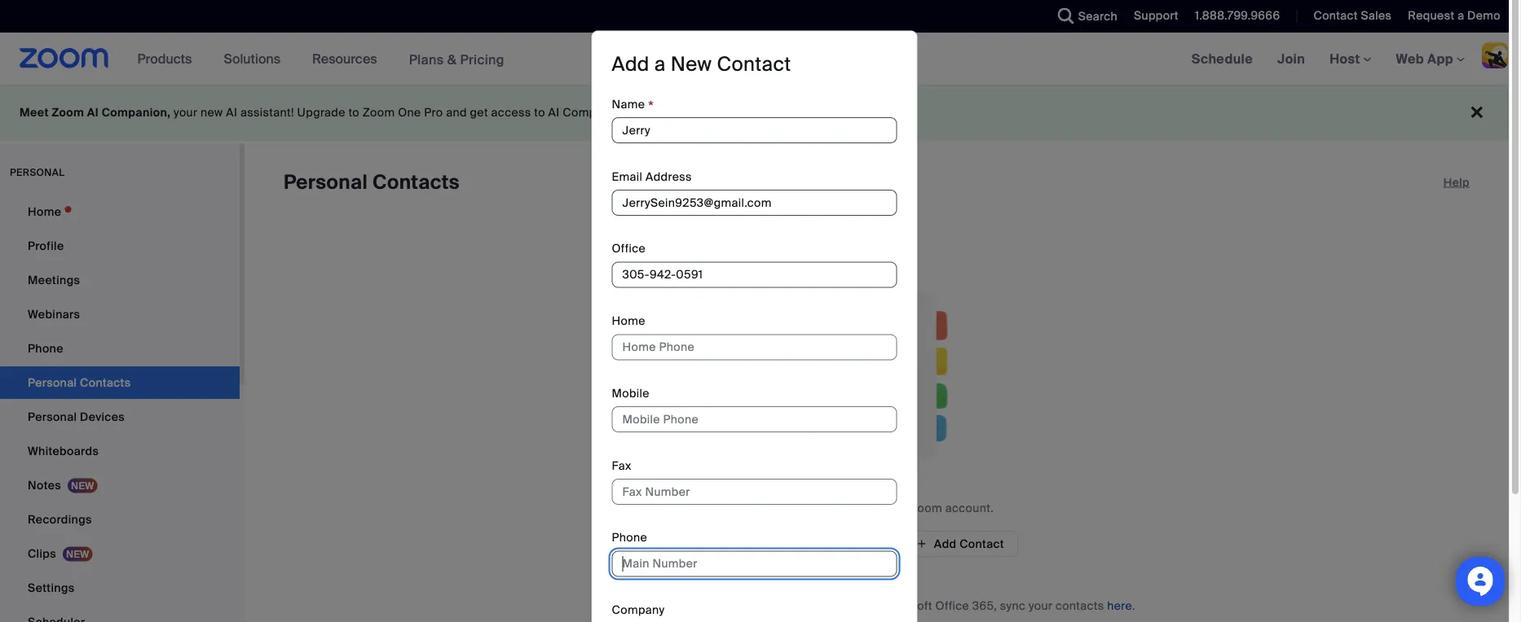 Task type: vqa. For each thing, say whether or not it's contained in the screenshot.
application on the top
no



Task type: describe. For each thing, give the bounding box(es) containing it.
2 vertical spatial your
[[1029, 599, 1053, 614]]

request
[[1408, 8, 1455, 23]]

365,
[[972, 599, 997, 614]]

add a new contact
[[612, 52, 791, 77]]

.
[[1132, 599, 1135, 614]]

address
[[646, 170, 692, 185]]

Office Phone text field
[[612, 263, 897, 289]]

help link
[[1444, 170, 1470, 196]]

no
[[644, 105, 658, 120]]

personal
[[10, 166, 65, 179]]

request a demo
[[1408, 8, 1501, 23]]

1 horizontal spatial zoom
[[363, 105, 395, 120]]

1 microsoft from the left
[[739, 599, 792, 614]]

0 horizontal spatial zoom
[[52, 105, 84, 120]]

meetings
[[28, 273, 80, 288]]

2 upgrade from the left
[[750, 105, 799, 120]]

cost.
[[719, 105, 747, 120]]

personal devices link
[[0, 401, 240, 434]]

contact sales
[[1314, 8, 1392, 23]]

personal devices
[[28, 410, 125, 425]]

2 horizontal spatial zoom
[[910, 501, 942, 516]]

add contact button
[[902, 532, 1018, 558]]

no contacts added to your zoom account.
[[760, 501, 994, 516]]

pro
[[424, 105, 443, 120]]

home inside add a new contact "dialog"
[[612, 314, 645, 329]]

add contact
[[934, 537, 1004, 552]]

file
[[863, 537, 883, 552]]

email address
[[612, 170, 692, 185]]

First and Last Name text field
[[612, 118, 897, 144]]

your for to
[[883, 501, 907, 516]]

contacts
[[373, 170, 460, 195]]

and inside meet zoom ai companion, "footer"
[[446, 105, 467, 120]]

home link
[[0, 196, 240, 228]]

from
[[807, 537, 833, 552]]

name
[[612, 97, 645, 112]]

company
[[612, 604, 665, 619]]

Home text field
[[612, 335, 897, 361]]

pricing
[[460, 51, 505, 68]]

name *
[[612, 97, 654, 116]]

contact sales link up meetings navigation
[[1314, 8, 1392, 23]]

add for add contact
[[934, 537, 957, 552]]

join
[[1278, 50, 1305, 67]]

here
[[1107, 599, 1132, 614]]

devices
[[80, 410, 125, 425]]

exchange,
[[795, 599, 853, 614]]

Email Address text field
[[612, 190, 897, 216]]

1 ai from the left
[[87, 105, 99, 120]]

a for add
[[654, 52, 666, 77]]

meet zoom ai companion, footer
[[0, 85, 1509, 141]]

for google calendar, microsoft exchange, and microsoft office 365, sync your contacts here .
[[618, 599, 1135, 614]]

recordings
[[28, 512, 92, 527]]

add image
[[749, 536, 760, 553]]

schedule link
[[1179, 33, 1265, 85]]

add image
[[916, 537, 928, 552]]

Mobile text field
[[612, 407, 897, 433]]

at
[[630, 105, 641, 120]]

schedule
[[1192, 50, 1253, 67]]

add a new contact dialog
[[591, 31, 918, 623]]

account.
[[946, 501, 994, 516]]

fax
[[612, 459, 632, 474]]

home inside personal menu menu
[[28, 204, 61, 219]]

mobile
[[612, 387, 650, 402]]

contact inside add contact button
[[960, 537, 1004, 552]]

phone inside phone link
[[28, 341, 63, 356]]

additional
[[661, 105, 716, 120]]

notes link
[[0, 470, 240, 502]]

2 ai from the left
[[226, 105, 237, 120]]

new
[[671, 52, 712, 77]]

sales
[[1361, 8, 1392, 23]]

zoom logo image
[[20, 48, 109, 68]]

recordings link
[[0, 504, 240, 536]]

0 horizontal spatial to
[[348, 105, 360, 120]]

3 ai from the left
[[548, 105, 560, 120]]

added
[[831, 501, 866, 516]]

2 horizontal spatial to
[[869, 501, 880, 516]]

email
[[612, 170, 643, 185]]



Task type: locate. For each thing, give the bounding box(es) containing it.
for
[[618, 599, 636, 614]]

meet zoom ai companion, your new ai assistant! upgrade to zoom one pro and get access to ai companion at no additional cost. upgrade today
[[20, 105, 834, 120]]

upgrade today link
[[750, 105, 834, 120]]

1 horizontal spatial and
[[856, 599, 877, 614]]

get
[[470, 105, 488, 120]]

2 horizontal spatial ai
[[548, 105, 560, 120]]

add right add icon
[[934, 537, 957, 552]]

&
[[447, 51, 457, 68]]

office left the 365,
[[936, 599, 969, 614]]

ai left companion,
[[87, 105, 99, 120]]

0 horizontal spatial office
[[612, 242, 646, 257]]

add inside add contact button
[[934, 537, 957, 552]]

0 vertical spatial office
[[612, 242, 646, 257]]

settings
[[28, 581, 75, 596]]

*
[[648, 98, 654, 116]]

a
[[1458, 8, 1465, 23], [654, 52, 666, 77]]

contact sales link up join
[[1302, 0, 1396, 33]]

and right exchange,
[[856, 599, 877, 614]]

plans & pricing
[[409, 51, 505, 68]]

1 horizontal spatial a
[[1458, 8, 1465, 23]]

a inside "dialog"
[[654, 52, 666, 77]]

join link
[[1265, 33, 1318, 85]]

add for add a new contact
[[612, 52, 650, 77]]

phone down webinars
[[28, 341, 63, 356]]

1 vertical spatial phone
[[612, 531, 647, 546]]

1 horizontal spatial personal
[[284, 170, 368, 195]]

meetings link
[[0, 264, 240, 297]]

0 horizontal spatial contacts
[[779, 501, 828, 516]]

1 horizontal spatial phone
[[612, 531, 647, 546]]

google
[[639, 599, 680, 614]]

and left get
[[446, 105, 467, 120]]

0 vertical spatial home
[[28, 204, 61, 219]]

home up profile
[[28, 204, 61, 219]]

contacts right no at the bottom
[[779, 501, 828, 516]]

personal
[[284, 170, 368, 195], [28, 410, 77, 425]]

contact inside contact sales link
[[1314, 8, 1358, 23]]

home
[[28, 204, 61, 219], [612, 314, 645, 329]]

zoom right meet
[[52, 105, 84, 120]]

personal inside menu
[[28, 410, 77, 425]]

personal for personal contacts
[[284, 170, 368, 195]]

zoom up add icon
[[910, 501, 942, 516]]

support
[[1134, 8, 1179, 23]]

1 horizontal spatial home
[[612, 314, 645, 329]]

personal contacts
[[284, 170, 460, 195]]

1 vertical spatial and
[[856, 599, 877, 614]]

0 horizontal spatial a
[[654, 52, 666, 77]]

today
[[802, 105, 834, 120]]

2 vertical spatial contact
[[960, 537, 1004, 552]]

clips link
[[0, 538, 240, 571]]

microsoft down phone text field
[[739, 599, 792, 614]]

ai left companion
[[548, 105, 560, 120]]

Phone text field
[[612, 552, 897, 578]]

1 upgrade from the left
[[297, 105, 345, 120]]

companion,
[[102, 105, 171, 120]]

1 vertical spatial office
[[936, 599, 969, 614]]

your for companion,
[[174, 105, 198, 120]]

0 horizontal spatial your
[[174, 105, 198, 120]]

1 vertical spatial personal
[[28, 410, 77, 425]]

your
[[174, 105, 198, 120], [883, 501, 907, 516], [1029, 599, 1053, 614]]

home up mobile
[[612, 314, 645, 329]]

contact inside add a new contact "dialog"
[[717, 52, 791, 77]]

1 horizontal spatial contacts
[[1056, 599, 1104, 614]]

phone
[[28, 341, 63, 356], [612, 531, 647, 546]]

1 vertical spatial home
[[612, 314, 645, 329]]

zoom
[[52, 105, 84, 120], [363, 105, 395, 120], [910, 501, 942, 516]]

contact sales link
[[1302, 0, 1396, 33], [1314, 8, 1392, 23]]

upgrade
[[297, 105, 345, 120], [750, 105, 799, 120]]

contacts left here
[[1056, 599, 1104, 614]]

your right added
[[883, 501, 907, 516]]

Fax text field
[[612, 480, 897, 506]]

ai
[[87, 105, 99, 120], [226, 105, 237, 120], [548, 105, 560, 120]]

phone inside add a new contact "dialog"
[[612, 531, 647, 546]]

access
[[491, 105, 531, 120]]

1 horizontal spatial your
[[883, 501, 907, 516]]

phone link
[[0, 333, 240, 365]]

0 horizontal spatial upgrade
[[297, 105, 345, 120]]

profile
[[28, 238, 64, 254]]

assistant!
[[240, 105, 294, 120]]

contact up meet zoom ai companion, "footer" on the top
[[717, 52, 791, 77]]

new
[[201, 105, 223, 120]]

profile link
[[0, 230, 240, 263]]

to right access
[[534, 105, 545, 120]]

0 horizontal spatial add
[[612, 52, 650, 77]]

your right sync
[[1029, 599, 1053, 614]]

import from csv file
[[766, 537, 883, 552]]

upgrade down product information navigation
[[297, 105, 345, 120]]

microsoft down add icon
[[880, 599, 933, 614]]

contact left sales
[[1314, 8, 1358, 23]]

0 horizontal spatial home
[[28, 204, 61, 219]]

ai right the new
[[226, 105, 237, 120]]

phone up the for
[[612, 531, 647, 546]]

your left the new
[[174, 105, 198, 120]]

0 vertical spatial contact
[[1314, 8, 1358, 23]]

import from csv file button
[[736, 532, 896, 558]]

contact down account.
[[960, 537, 1004, 552]]

0 vertical spatial contacts
[[779, 501, 828, 516]]

personal menu menu
[[0, 196, 240, 623]]

banner
[[0, 33, 1521, 86]]

2 microsoft from the left
[[880, 599, 933, 614]]

whiteboards
[[28, 444, 99, 459]]

to right added
[[869, 501, 880, 516]]

1 vertical spatial contacts
[[1056, 599, 1104, 614]]

upgrade right cost.
[[750, 105, 799, 120]]

1 horizontal spatial ai
[[226, 105, 237, 120]]

1 vertical spatial a
[[654, 52, 666, 77]]

0 horizontal spatial personal
[[28, 410, 77, 425]]

1.888.799.9666 button
[[1183, 0, 1284, 33], [1195, 8, 1280, 23]]

support link
[[1122, 0, 1183, 33], [1134, 8, 1179, 23]]

add up name
[[612, 52, 650, 77]]

banner containing schedule
[[0, 33, 1521, 86]]

0 horizontal spatial phone
[[28, 341, 63, 356]]

here link
[[1107, 599, 1132, 614]]

0 vertical spatial add
[[612, 52, 650, 77]]

a left demo
[[1458, 8, 1465, 23]]

import
[[766, 537, 804, 552]]

0 horizontal spatial and
[[446, 105, 467, 120]]

0 vertical spatial phone
[[28, 341, 63, 356]]

1 horizontal spatial office
[[936, 599, 969, 614]]

personal for personal devices
[[28, 410, 77, 425]]

1 vertical spatial contact
[[717, 52, 791, 77]]

office down email
[[612, 242, 646, 257]]

csv
[[836, 537, 860, 552]]

1 horizontal spatial add
[[934, 537, 957, 552]]

meetings navigation
[[1179, 33, 1521, 86]]

0 horizontal spatial contact
[[717, 52, 791, 77]]

clips
[[28, 547, 56, 562]]

add inside add a new contact "dialog"
[[612, 52, 650, 77]]

demo
[[1468, 8, 1501, 23]]

0 vertical spatial a
[[1458, 8, 1465, 23]]

0 vertical spatial your
[[174, 105, 198, 120]]

contact
[[1314, 8, 1358, 23], [717, 52, 791, 77], [960, 537, 1004, 552]]

settings link
[[0, 572, 240, 605]]

one
[[398, 105, 421, 120]]

0 horizontal spatial microsoft
[[739, 599, 792, 614]]

help
[[1444, 175, 1470, 190]]

meet
[[20, 105, 49, 120]]

1 vertical spatial add
[[934, 537, 957, 552]]

1 horizontal spatial microsoft
[[880, 599, 933, 614]]

1 horizontal spatial upgrade
[[750, 105, 799, 120]]

calendar,
[[683, 599, 736, 614]]

whiteboards link
[[0, 435, 240, 468]]

and
[[446, 105, 467, 120], [856, 599, 877, 614]]

plans & pricing link
[[409, 51, 505, 68], [409, 51, 505, 68]]

sync
[[1000, 599, 1026, 614]]

office inside add a new contact "dialog"
[[612, 242, 646, 257]]

1 vertical spatial your
[[883, 501, 907, 516]]

to
[[348, 105, 360, 120], [534, 105, 545, 120], [869, 501, 880, 516]]

zoom left one
[[363, 105, 395, 120]]

request a demo link
[[1396, 0, 1521, 33], [1408, 8, 1501, 23]]

companion
[[563, 105, 627, 120]]

product information navigation
[[125, 33, 517, 86]]

0 horizontal spatial ai
[[87, 105, 99, 120]]

0 vertical spatial and
[[446, 105, 467, 120]]

to left one
[[348, 105, 360, 120]]

2 horizontal spatial contact
[[1314, 8, 1358, 23]]

1 horizontal spatial contact
[[960, 537, 1004, 552]]

no
[[760, 501, 776, 516]]

your inside meet zoom ai companion, "footer"
[[174, 105, 198, 120]]

a for request
[[1458, 8, 1465, 23]]

notes
[[28, 478, 61, 493]]

contacts
[[779, 501, 828, 516], [1056, 599, 1104, 614]]

webinars
[[28, 307, 80, 322]]

office
[[612, 242, 646, 257], [936, 599, 969, 614]]

1 horizontal spatial to
[[534, 105, 545, 120]]

microsoft
[[739, 599, 792, 614], [880, 599, 933, 614]]

0 vertical spatial personal
[[284, 170, 368, 195]]

1.888.799.9666
[[1195, 8, 1280, 23]]

a left new
[[654, 52, 666, 77]]

webinars link
[[0, 298, 240, 331]]

plans
[[409, 51, 444, 68]]

2 horizontal spatial your
[[1029, 599, 1053, 614]]



